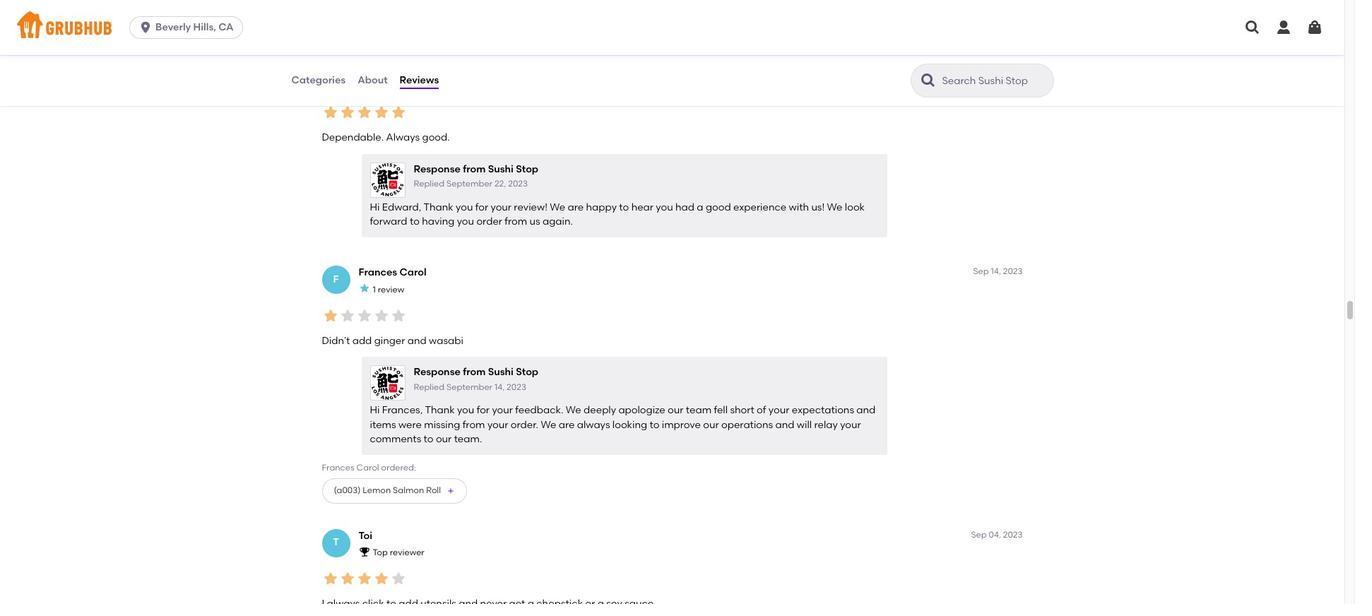 Task type: locate. For each thing, give the bounding box(es) containing it.
reviewer
[[390, 548, 425, 558]]

you left had
[[656, 201, 673, 213]]

your up order
[[491, 201, 512, 213]]

t
[[333, 537, 339, 549]]

1 horizontal spatial 14,
[[991, 267, 1001, 276]]

replied
[[414, 179, 445, 189], [414, 382, 445, 392]]

1 1 from the top
[[373, 81, 376, 91]]

review for edward
[[378, 81, 404, 91]]

short
[[730, 405, 755, 417]]

september left 22,
[[447, 179, 493, 189]]

f
[[333, 274, 339, 286]]

1
[[373, 81, 376, 91], [373, 285, 376, 295]]

reviews button
[[399, 55, 440, 106]]

1 vertical spatial sushi
[[488, 366, 514, 378]]

to
[[619, 201, 629, 213], [410, 215, 420, 227], [650, 419, 660, 431], [424, 433, 434, 445]]

roll
[[426, 486, 441, 495]]

happy
[[586, 201, 617, 213]]

1 horizontal spatial carol
[[400, 267, 427, 279]]

main navigation navigation
[[0, 0, 1345, 55]]

1 vertical spatial thank
[[425, 405, 455, 417]]

salmon
[[393, 486, 424, 495]]

1 vertical spatial september
[[447, 382, 493, 392]]

14, inside "response from sushi stop replied september 14, 2023"
[[495, 382, 505, 392]]

0 vertical spatial frances
[[359, 267, 397, 279]]

experience
[[734, 201, 787, 213]]

0 vertical spatial our
[[668, 405, 684, 417]]

Search Sushi Stop search field
[[941, 74, 1049, 88]]

0 vertical spatial 1
[[373, 81, 376, 91]]

0 horizontal spatial our
[[436, 433, 452, 445]]

sushi for feedback.
[[488, 366, 514, 378]]

1 review from the top
[[378, 81, 404, 91]]

1 review down frances carol
[[373, 285, 404, 295]]

1 sushi stop logo image from the top
[[372, 163, 404, 197]]

2 horizontal spatial our
[[703, 419, 719, 431]]

1 sushi from the top
[[488, 163, 514, 175]]

1 vertical spatial review
[[378, 285, 404, 295]]

2 sushi from the top
[[488, 366, 514, 378]]

0 horizontal spatial and
[[408, 335, 427, 347]]

for up order
[[475, 201, 488, 213]]

sushi stop logo image up frances,
[[372, 367, 404, 400]]

response from sushi stop replied september 22, 2023
[[414, 163, 539, 189]]

0 horizontal spatial carol
[[357, 463, 379, 473]]

from up team.
[[463, 419, 485, 431]]

1 vertical spatial 1 review
[[373, 285, 404, 295]]

from left us
[[505, 215, 527, 227]]

carol down the forward
[[400, 267, 427, 279]]

your inside 'hi edward, thank you for your review! we are happy to hear you had a good experience with us! we look forward to having you order from us again.'
[[491, 201, 512, 213]]

for
[[475, 201, 488, 213], [477, 405, 490, 417]]

had
[[676, 201, 695, 213]]

stop up review!
[[516, 163, 539, 175]]

0 vertical spatial carol
[[400, 267, 427, 279]]

hi up the forward
[[370, 201, 380, 213]]

response inside response from sushi stop replied september 22, 2023
[[414, 163, 461, 175]]

replied for edward,
[[414, 179, 445, 189]]

hear
[[632, 201, 654, 213]]

1 horizontal spatial svg image
[[1276, 19, 1293, 36]]

sep for hi edward, thank you for your review! we are happy to hear you had a good experience with us! we look forward to having you order from us again.
[[974, 63, 989, 73]]

response down good.
[[414, 163, 461, 175]]

2023 for edward
[[1003, 63, 1023, 73]]

2 replied from the top
[[414, 382, 445, 392]]

you
[[456, 201, 473, 213], [656, 201, 673, 213], [457, 215, 474, 227], [457, 405, 474, 417]]

and left will
[[776, 419, 795, 431]]

order.
[[511, 419, 539, 431]]

0 vertical spatial 1 review
[[373, 81, 404, 91]]

1 review for frances carol
[[373, 285, 404, 295]]

your
[[491, 201, 512, 213], [492, 405, 513, 417], [769, 405, 790, 417], [488, 419, 508, 431], [840, 419, 861, 431]]

1 vertical spatial and
[[857, 405, 876, 417]]

are
[[568, 201, 584, 213], [559, 419, 575, 431]]

top
[[373, 548, 388, 558]]

replied up the edward,
[[414, 179, 445, 189]]

our
[[668, 405, 684, 417], [703, 419, 719, 431], [436, 433, 452, 445]]

will
[[797, 419, 812, 431]]

and
[[408, 335, 427, 347], [857, 405, 876, 417], [776, 419, 795, 431]]

2 review from the top
[[378, 285, 404, 295]]

0 vertical spatial are
[[568, 201, 584, 213]]

sushi stop logo image
[[372, 163, 404, 197], [372, 367, 404, 400]]

replied up frances,
[[414, 382, 445, 392]]

your left order.
[[488, 419, 508, 431]]

2 sushi stop logo image from the top
[[372, 367, 404, 400]]

hi for hi frances, thank you for your feedback.  we deeply apologize our team fell short of your expectations and items were missing from your order.  we are always looking to improve our operations and will relay your comments to our team.
[[370, 405, 380, 417]]

wasabi
[[429, 335, 464, 347]]

svg image
[[1307, 19, 1324, 36], [139, 20, 153, 35]]

1 vertical spatial replied
[[414, 382, 445, 392]]

replied inside response from sushi stop replied september 22, 2023
[[414, 179, 445, 189]]

1 vertical spatial response
[[414, 366, 461, 378]]

star icon image
[[359, 80, 370, 91], [322, 104, 339, 121], [339, 104, 356, 121], [356, 104, 373, 121], [373, 104, 390, 121], [390, 104, 407, 121], [359, 283, 370, 294], [322, 307, 339, 324], [339, 307, 356, 324], [356, 307, 373, 324], [373, 307, 390, 324], [390, 307, 407, 324], [322, 570, 339, 587], [339, 570, 356, 587], [356, 570, 373, 587], [373, 570, 390, 587], [390, 570, 407, 587]]

2 vertical spatial sep
[[971, 530, 987, 540]]

1 vertical spatial 14,
[[495, 382, 505, 392]]

apologize
[[619, 405, 666, 417]]

for inside 'hi frances, thank you for your feedback.  we deeply apologize our team fell short of your expectations and items were missing from your order.  we are always looking to improve our operations and will relay your comments to our team.'
[[477, 405, 490, 417]]

carol
[[400, 267, 427, 279], [357, 463, 379, 473]]

04,
[[989, 530, 1001, 540]]

sushi stop logo image for edward,
[[372, 163, 404, 197]]

for down "response from sushi stop replied september 14, 2023" on the left
[[477, 405, 490, 417]]

0 vertical spatial 14,
[[991, 267, 1001, 276]]

order
[[477, 215, 502, 227]]

from inside 'hi frances, thank you for your feedback.  we deeply apologize our team fell short of your expectations and items were missing from your order.  we are always looking to improve our operations and will relay your comments to our team.'
[[463, 419, 485, 431]]

september inside response from sushi stop replied september 22, 2023
[[447, 179, 493, 189]]

1 down edward on the left top of page
[[373, 81, 376, 91]]

hi for hi edward, thank you for your review! we are happy to hear you had a good experience with us! we look forward to having you order from us again.
[[370, 201, 380, 213]]

for inside 'hi edward, thank you for your review! we are happy to hear you had a good experience with us! we look forward to having you order from us again.'
[[475, 201, 488, 213]]

frances right f
[[359, 267, 397, 279]]

thank inside 'hi edward, thank you for your review! we are happy to hear you had a good experience with us! we look forward to having you order from us again.'
[[424, 201, 454, 213]]

sushi up 22,
[[488, 163, 514, 175]]

stop up feedback.
[[516, 366, 539, 378]]

e
[[333, 70, 339, 82]]

carol for frances carol ordered:
[[357, 463, 379, 473]]

response down wasabi
[[414, 366, 461, 378]]

our down fell
[[703, 419, 719, 431]]

0 vertical spatial replied
[[414, 179, 445, 189]]

we
[[550, 201, 565, 213], [827, 201, 843, 213], [566, 405, 581, 417], [541, 419, 556, 431]]

1 horizontal spatial frances
[[359, 267, 397, 279]]

1 vertical spatial are
[[559, 419, 575, 431]]

1 vertical spatial 1
[[373, 285, 376, 295]]

replied inside "response from sushi stop replied september 14, 2023"
[[414, 382, 445, 392]]

1 stop from the top
[[516, 163, 539, 175]]

1 down frances carol
[[373, 285, 376, 295]]

september for dependable. always good.
[[447, 179, 493, 189]]

response inside "response from sushi stop replied september 14, 2023"
[[414, 366, 461, 378]]

always
[[386, 132, 420, 144]]

hills,
[[193, 21, 216, 33]]

1 vertical spatial sushi stop logo image
[[372, 367, 404, 400]]

about button
[[357, 55, 388, 106]]

1 review
[[373, 81, 404, 91], [373, 285, 404, 295]]

and right the expectations
[[857, 405, 876, 417]]

sushi stop logo image up the edward,
[[372, 163, 404, 197]]

about
[[358, 74, 388, 86]]

sushi stop logo image for frances,
[[372, 367, 404, 400]]

september up missing
[[447, 382, 493, 392]]

0 vertical spatial hi
[[370, 201, 380, 213]]

sushi up order.
[[488, 366, 514, 378]]

1 vertical spatial sep
[[973, 267, 989, 276]]

1 vertical spatial frances
[[322, 463, 355, 473]]

2 1 from the top
[[373, 285, 376, 295]]

thank inside 'hi frances, thank you for your feedback.  we deeply apologize our team fell short of your expectations and items were missing from your order.  we are always looking to improve our operations and will relay your comments to our team.'
[[425, 405, 455, 417]]

2023 for frances carol
[[1003, 267, 1023, 276]]

0 horizontal spatial svg image
[[1245, 19, 1261, 36]]

0 vertical spatial stop
[[516, 163, 539, 175]]

0 vertical spatial response
[[414, 163, 461, 175]]

hi up 'items'
[[370, 405, 380, 417]]

to down apologize
[[650, 419, 660, 431]]

review!
[[514, 201, 548, 213]]

carol up lemon at the bottom
[[357, 463, 379, 473]]

sushi
[[488, 163, 514, 175], [488, 366, 514, 378]]

0 vertical spatial for
[[475, 201, 488, 213]]

review
[[378, 81, 404, 91], [378, 285, 404, 295]]

1 review for edward
[[373, 81, 404, 91]]

we up again.
[[550, 201, 565, 213]]

frances up (a003)
[[322, 463, 355, 473]]

your up order.
[[492, 405, 513, 417]]

0 horizontal spatial svg image
[[139, 20, 153, 35]]

2 svg image from the left
[[1276, 19, 1293, 36]]

for for having
[[475, 201, 488, 213]]

0 horizontal spatial frances
[[322, 463, 355, 473]]

from up order
[[463, 163, 486, 175]]

stop
[[516, 163, 539, 175], [516, 366, 539, 378]]

response
[[414, 163, 461, 175], [414, 366, 461, 378]]

of
[[757, 405, 766, 417]]

0 vertical spatial thank
[[424, 201, 454, 213]]

1 vertical spatial hi
[[370, 405, 380, 417]]

thank up missing
[[425, 405, 455, 417]]

svg image inside beverly hills, ca button
[[139, 20, 153, 35]]

1 vertical spatial stop
[[516, 366, 539, 378]]

sep 04, 2023
[[971, 530, 1023, 540]]

sushi inside "response from sushi stop replied september 14, 2023"
[[488, 366, 514, 378]]

0 vertical spatial sep
[[974, 63, 989, 73]]

and right ginger
[[408, 335, 427, 347]]

1 replied from the top
[[414, 179, 445, 189]]

our up improve
[[668, 405, 684, 417]]

review down frances carol
[[378, 285, 404, 295]]

1 1 review from the top
[[373, 81, 404, 91]]

you up missing
[[457, 405, 474, 417]]

our down missing
[[436, 433, 452, 445]]

1 september from the top
[[447, 179, 493, 189]]

sep
[[974, 63, 989, 73], [973, 267, 989, 276], [971, 530, 987, 540]]

response for dependable. always good.
[[414, 163, 461, 175]]

hi inside 'hi frances, thank you for your feedback.  we deeply apologize our team fell short of your expectations and items were missing from your order.  we are always looking to improve our operations and will relay your comments to our team.'
[[370, 405, 380, 417]]

review down edward on the left top of page
[[378, 81, 404, 91]]

items
[[370, 419, 396, 431]]

2023 inside response from sushi stop replied september 22, 2023
[[508, 179, 528, 189]]

looking
[[613, 419, 647, 431]]

1 vertical spatial for
[[477, 405, 490, 417]]

are left always
[[559, 419, 575, 431]]

2 september from the top
[[447, 382, 493, 392]]

0 vertical spatial and
[[408, 335, 427, 347]]

0 vertical spatial september
[[447, 179, 493, 189]]

1 response from the top
[[414, 163, 461, 175]]

us!
[[812, 201, 825, 213]]

plus icon image
[[447, 487, 455, 495]]

0 horizontal spatial 14,
[[495, 382, 505, 392]]

from
[[463, 163, 486, 175], [505, 215, 527, 227], [463, 366, 486, 378], [463, 419, 485, 431]]

0 vertical spatial sushi stop logo image
[[372, 163, 404, 197]]

1 review down edward on the left top of page
[[373, 81, 404, 91]]

stop inside "response from sushi stop replied september 14, 2023"
[[516, 366, 539, 378]]

from down wasabi
[[463, 366, 486, 378]]

sep 21, 2023
[[974, 63, 1023, 73]]

21,
[[991, 63, 1001, 73]]

hi
[[370, 201, 380, 213], [370, 405, 380, 417]]

1 for frances carol
[[373, 285, 376, 295]]

1 vertical spatial carol
[[357, 463, 379, 473]]

are up again.
[[568, 201, 584, 213]]

sep for hi frances, thank you for your feedback.  we deeply apologize our team fell short of your expectations and items were missing from your order.  we are always looking to improve our operations and will relay your comments to our team.
[[973, 267, 989, 276]]

stop inside response from sushi stop replied september 22, 2023
[[516, 163, 539, 175]]

2 1 review from the top
[[373, 285, 404, 295]]

hi inside 'hi edward, thank you for your review! we are happy to hear you had a good experience with us! we look forward to having you order from us again.'
[[370, 201, 380, 213]]

you inside 'hi frances, thank you for your feedback.  we deeply apologize our team fell short of your expectations and items were missing from your order.  we are always looking to improve our operations and will relay your comments to our team.'
[[457, 405, 474, 417]]

2023 inside "response from sushi stop replied september 14, 2023"
[[507, 382, 526, 392]]

14,
[[991, 267, 1001, 276], [495, 382, 505, 392]]

2 vertical spatial and
[[776, 419, 795, 431]]

2 stop from the top
[[516, 366, 539, 378]]

thank for frances,
[[425, 405, 455, 417]]

frances
[[359, 267, 397, 279], [322, 463, 355, 473]]

0 vertical spatial sushi
[[488, 163, 514, 175]]

thank
[[424, 201, 454, 213], [425, 405, 455, 417]]

thank up the 'having'
[[424, 201, 454, 213]]

1 horizontal spatial our
[[668, 405, 684, 417]]

reviews
[[400, 74, 439, 86]]

september inside "response from sushi stop replied september 14, 2023"
[[447, 382, 493, 392]]

0 vertical spatial review
[[378, 81, 404, 91]]

from inside response from sushi stop replied september 22, 2023
[[463, 163, 486, 175]]

having
[[422, 215, 455, 227]]

from inside "response from sushi stop replied september 14, 2023"
[[463, 366, 486, 378]]

2 response from the top
[[414, 366, 461, 378]]

1 svg image from the left
[[1245, 19, 1261, 36]]

2 hi from the top
[[370, 405, 380, 417]]

sushi inside response from sushi stop replied september 22, 2023
[[488, 163, 514, 175]]

1 hi from the top
[[370, 201, 380, 213]]

svg image
[[1245, 19, 1261, 36], [1276, 19, 1293, 36]]

hi edward, thank you for your review! we are happy to hear you had a good experience with us! we look forward to having you order from us again.
[[370, 201, 865, 227]]



Task type: describe. For each thing, give the bounding box(es) containing it.
we up always
[[566, 405, 581, 417]]

from inside 'hi edward, thank you for your review! we are happy to hear you had a good experience with us! we look forward to having you order from us again.'
[[505, 215, 527, 227]]

response for didn't add ginger and wasabi
[[414, 366, 461, 378]]

team.
[[454, 433, 482, 445]]

1 horizontal spatial and
[[776, 419, 795, 431]]

response from sushi stop replied september 14, 2023
[[414, 366, 539, 392]]

carol for frances carol
[[400, 267, 427, 279]]

2 horizontal spatial and
[[857, 405, 876, 417]]

didn't add ginger and wasabi
[[322, 335, 464, 347]]

comments
[[370, 433, 421, 445]]

stop for feedback.
[[516, 366, 539, 378]]

are inside 'hi frances, thank you for your feedback.  we deeply apologize our team fell short of your expectations and items were missing from your order.  we are always looking to improve our operations and will relay your comments to our team.'
[[559, 419, 575, 431]]

operations
[[722, 419, 773, 431]]

fell
[[714, 405, 728, 417]]

stop for review!
[[516, 163, 539, 175]]

we down feedback.
[[541, 419, 556, 431]]

frances for frances carol ordered:
[[322, 463, 355, 473]]

for for order.
[[477, 405, 490, 417]]

2023 for toi
[[1003, 530, 1023, 540]]

frances carol ordered:
[[322, 463, 416, 473]]

toi
[[359, 530, 373, 542]]

feedback.
[[515, 405, 564, 417]]

add
[[352, 335, 372, 347]]

you left order
[[457, 215, 474, 227]]

beverly hills, ca button
[[129, 16, 248, 39]]

a
[[697, 201, 704, 213]]

1 for edward
[[373, 81, 376, 91]]

again.
[[543, 215, 573, 227]]

your right "relay"
[[840, 419, 861, 431]]

were
[[399, 419, 422, 431]]

dependable. always good.
[[322, 132, 450, 144]]

relay
[[814, 419, 838, 431]]

expectations
[[792, 405, 854, 417]]

beverly
[[156, 21, 191, 33]]

look
[[845, 201, 865, 213]]

categories button
[[291, 55, 346, 106]]

22,
[[495, 179, 506, 189]]

replied for frances,
[[414, 382, 445, 392]]

ordered:
[[381, 463, 416, 473]]

sushi for review!
[[488, 163, 514, 175]]

lemon
[[363, 486, 391, 495]]

dependable.
[[322, 132, 384, 144]]

beverly hills, ca
[[156, 21, 234, 33]]

team
[[686, 405, 712, 417]]

ca
[[219, 21, 234, 33]]

edward,
[[382, 201, 421, 213]]

always
[[577, 419, 610, 431]]

forward
[[370, 215, 407, 227]]

improve
[[662, 419, 701, 431]]

good
[[706, 201, 731, 213]]

frances,
[[382, 405, 423, 417]]

to left hear
[[619, 201, 629, 213]]

search icon image
[[920, 72, 937, 89]]

hi frances, thank you for your feedback.  we deeply apologize our team fell short of your expectations and items were missing from your order.  we are always looking to improve our operations and will relay your comments to our team.
[[370, 405, 876, 445]]

we right us!
[[827, 201, 843, 213]]

thank for edward,
[[424, 201, 454, 213]]

(a003) lemon salmon roll
[[334, 486, 441, 495]]

edward
[[359, 63, 396, 75]]

your right of
[[769, 405, 790, 417]]

with
[[789, 201, 809, 213]]

ginger
[[374, 335, 405, 347]]

are inside 'hi edward, thank you for your review! we are happy to hear you had a good experience with us! we look forward to having you order from us again.'
[[568, 201, 584, 213]]

1 vertical spatial our
[[703, 419, 719, 431]]

you down response from sushi stop replied september 22, 2023
[[456, 201, 473, 213]]

deeply
[[584, 405, 616, 417]]

(a003)
[[334, 486, 361, 495]]

frances carol
[[359, 267, 427, 279]]

to down the edward,
[[410, 215, 420, 227]]

2 vertical spatial our
[[436, 433, 452, 445]]

to down missing
[[424, 433, 434, 445]]

didn't
[[322, 335, 350, 347]]

top reviewer
[[373, 548, 425, 558]]

1 horizontal spatial svg image
[[1307, 19, 1324, 36]]

sep 14, 2023
[[973, 267, 1023, 276]]

review for frances carol
[[378, 285, 404, 295]]

september for didn't add ginger and wasabi
[[447, 382, 493, 392]]

frances for frances carol
[[359, 267, 397, 279]]

trophy icon image
[[359, 546, 370, 557]]

us
[[530, 215, 540, 227]]

good.
[[422, 132, 450, 144]]

missing
[[424, 419, 460, 431]]

(a003) lemon salmon roll button
[[322, 478, 467, 504]]

categories
[[292, 74, 346, 86]]



Task type: vqa. For each thing, say whether or not it's contained in the screenshot.
topmost Frances
yes



